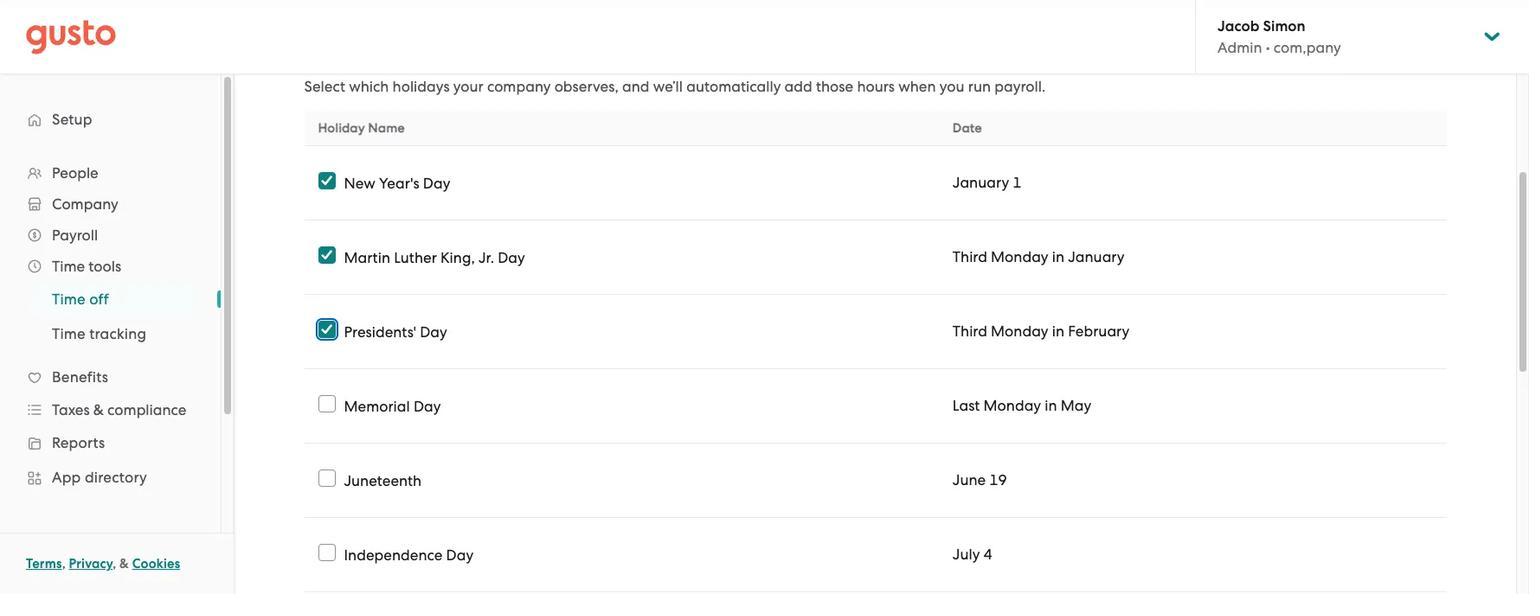 Task type: locate. For each thing, give the bounding box(es) containing it.
company
[[52, 196, 118, 213]]

time for time off
[[52, 291, 86, 308]]

add
[[785, 78, 812, 95]]

time off link
[[31, 284, 203, 315]]

settings
[[52, 531, 108, 549]]

third down january 1
[[953, 248, 987, 266]]

2 list from the top
[[0, 282, 221, 351]]

which
[[349, 78, 389, 95]]

0 horizontal spatial ,
[[62, 556, 66, 572]]

time down 'payroll'
[[52, 258, 85, 275]]

0 horizontal spatial &
[[93, 402, 104, 419]]

compliance
[[107, 402, 186, 419]]

0 vertical spatial third
[[953, 248, 987, 266]]

june 19
[[953, 472, 1007, 489]]

,
[[62, 556, 66, 572], [113, 556, 116, 572]]

independence day
[[344, 546, 474, 564]]

& right taxes
[[93, 402, 104, 419]]

third
[[953, 248, 987, 266], [953, 323, 987, 340]]

january 1
[[953, 174, 1022, 191]]

&
[[93, 402, 104, 419], [119, 556, 129, 572]]

admin
[[1218, 39, 1262, 56]]

people
[[52, 164, 98, 182]]

monday right last at the bottom of page
[[984, 397, 1041, 414]]

time inside time off link
[[52, 291, 86, 308]]

memorial
[[344, 398, 410, 415]]

0 vertical spatial &
[[93, 402, 104, 419]]

1 horizontal spatial ,
[[113, 556, 116, 572]]

select which holidays your company observes, and we'll automatically add those hours when you run payroll.
[[304, 78, 1046, 95]]

day right independence
[[446, 546, 474, 564]]

monday down 1
[[991, 248, 1048, 266]]

1 list from the top
[[0, 157, 221, 594]]

january
[[953, 174, 1009, 191], [1068, 248, 1125, 266]]

in left february at the right of page
[[1052, 323, 1064, 340]]

1 vertical spatial in
[[1052, 323, 1064, 340]]

2 time from the top
[[52, 291, 86, 308]]

luther
[[394, 249, 437, 266]]

june
[[953, 472, 986, 489]]

third up last at the bottom of page
[[953, 323, 987, 340]]

martin
[[344, 249, 390, 266]]

holidays
[[392, 78, 450, 95]]

in
[[1052, 248, 1064, 266], [1052, 323, 1064, 340], [1045, 397, 1057, 414]]

taxes & compliance button
[[17, 395, 203, 426]]

1 vertical spatial time
[[52, 291, 86, 308]]

monday
[[991, 248, 1048, 266], [991, 323, 1048, 340], [984, 397, 1041, 414]]

1 horizontal spatial &
[[119, 556, 129, 572]]

1 time from the top
[[52, 258, 85, 275]]

list
[[0, 157, 221, 594], [0, 282, 221, 351]]

2 vertical spatial monday
[[984, 397, 1041, 414]]

day for independence day
[[446, 546, 474, 564]]

1 vertical spatial third
[[953, 323, 987, 340]]

time
[[52, 258, 85, 275], [52, 291, 86, 308], [52, 325, 86, 343]]

third monday in february
[[953, 323, 1130, 340]]

0 vertical spatial in
[[1052, 248, 1064, 266]]

off
[[89, 291, 109, 308]]

payroll
[[52, 227, 98, 244]]

new
[[344, 174, 375, 192]]

privacy
[[69, 556, 113, 572]]

february
[[1068, 323, 1130, 340]]

day
[[423, 174, 450, 192], [498, 249, 525, 266], [420, 323, 447, 341], [414, 398, 441, 415], [446, 546, 474, 564]]

January 1 checkbox
[[318, 172, 335, 190]]

1 vertical spatial january
[[1068, 248, 1125, 266]]

day right presidents'
[[420, 323, 447, 341]]

people button
[[17, 157, 203, 189]]

july
[[953, 546, 980, 563]]

0 vertical spatial monday
[[991, 248, 1048, 266]]

holiday name
[[318, 120, 405, 136]]

king,
[[440, 249, 475, 266]]

run
[[968, 78, 991, 95]]

time for time tracking
[[52, 325, 86, 343]]

observes,
[[554, 78, 619, 95]]

0 vertical spatial time
[[52, 258, 85, 275]]

0 vertical spatial january
[[953, 174, 1009, 191]]

time down time off
[[52, 325, 86, 343]]

payroll button
[[17, 220, 203, 251]]

time left off
[[52, 291, 86, 308]]

and
[[622, 78, 649, 95]]

2 vertical spatial in
[[1045, 397, 1057, 414]]

2 , from the left
[[113, 556, 116, 572]]

setup link
[[17, 104, 203, 135]]

may
[[1061, 397, 1091, 414]]

name
[[368, 120, 405, 136]]

1 third from the top
[[953, 248, 987, 266]]

time off
[[52, 291, 109, 308]]

•
[[1266, 39, 1270, 56]]

time inside time tools "dropdown button"
[[52, 258, 85, 275]]

monday up last monday in may
[[991, 323, 1048, 340]]

time tools button
[[17, 251, 203, 282]]

day for memorial day
[[414, 398, 441, 415]]

2 vertical spatial time
[[52, 325, 86, 343]]

2 third from the top
[[953, 323, 987, 340]]

in for january
[[1052, 248, 1064, 266]]

gusto navigation element
[[0, 74, 221, 594]]

, down "settings" link
[[113, 556, 116, 572]]

June 19 checkbox
[[318, 470, 335, 487]]

, left privacy
[[62, 556, 66, 572]]

1 vertical spatial monday
[[991, 323, 1048, 340]]

settings link
[[17, 524, 203, 556]]

terms link
[[26, 556, 62, 572]]

0 horizontal spatial january
[[953, 174, 1009, 191]]

1 vertical spatial &
[[119, 556, 129, 572]]

we'll
[[653, 78, 683, 95]]

january left 1
[[953, 174, 1009, 191]]

app directory
[[52, 469, 147, 486]]

january up february at the right of page
[[1068, 248, 1125, 266]]

those
[[816, 78, 853, 95]]

day right the 'memorial'
[[414, 398, 441, 415]]

in up third monday in february
[[1052, 248, 1064, 266]]

holiday
[[318, 120, 365, 136]]

in left may
[[1045, 397, 1057, 414]]

presidents' day
[[344, 323, 447, 341]]

time inside time tracking link
[[52, 325, 86, 343]]

home image
[[26, 19, 116, 54]]

benefits link
[[17, 362, 203, 393]]

3 time from the top
[[52, 325, 86, 343]]

time tools
[[52, 258, 121, 275]]

& down "settings" link
[[119, 556, 129, 572]]

Third Monday in January checkbox
[[318, 247, 335, 264]]

terms , privacy , & cookies
[[26, 556, 180, 572]]



Task type: describe. For each thing, give the bounding box(es) containing it.
setup
[[52, 111, 92, 128]]

last
[[953, 397, 980, 414]]

privacy link
[[69, 556, 113, 572]]

4
[[984, 546, 992, 563]]

hours
[[857, 78, 895, 95]]

monday for may
[[984, 397, 1041, 414]]

taxes & compliance
[[52, 402, 186, 419]]

jacob
[[1218, 17, 1259, 35]]

new year's day
[[344, 174, 450, 192]]

com,pany
[[1274, 39, 1341, 56]]

time tracking link
[[31, 318, 203, 350]]

independence
[[344, 546, 443, 564]]

cookies
[[132, 556, 180, 572]]

1 horizontal spatial january
[[1068, 248, 1125, 266]]

third monday in january
[[953, 248, 1125, 266]]

day right 'year's'
[[423, 174, 450, 192]]

terms
[[26, 556, 62, 572]]

jr.
[[478, 249, 494, 266]]

third for third monday in february
[[953, 323, 987, 340]]

Third Monday in February checkbox
[[318, 321, 335, 338]]

day for presidents' day
[[420, 323, 447, 341]]

company button
[[17, 189, 203, 220]]

third for third monday in january
[[953, 248, 987, 266]]

cookies button
[[132, 554, 180, 575]]

benefits
[[52, 369, 108, 386]]

in for may
[[1045, 397, 1057, 414]]

memorial day
[[344, 398, 441, 415]]

when
[[898, 78, 936, 95]]

tracking
[[89, 325, 146, 343]]

taxes
[[52, 402, 90, 419]]

select
[[304, 78, 345, 95]]

presidents'
[[344, 323, 416, 341]]

1 , from the left
[[62, 556, 66, 572]]

reports link
[[17, 427, 203, 459]]

company
[[487, 78, 551, 95]]

jacob simon admin • com,pany
[[1218, 17, 1341, 56]]

monday for january
[[991, 248, 1048, 266]]

automatically
[[686, 78, 781, 95]]

simon
[[1263, 17, 1305, 35]]

reports
[[52, 434, 105, 452]]

in for february
[[1052, 323, 1064, 340]]

time for time tools
[[52, 258, 85, 275]]

martin luther king, jr. day
[[344, 249, 525, 266]]

day right jr.
[[498, 249, 525, 266]]

payroll.
[[994, 78, 1046, 95]]

July 4 checkbox
[[318, 544, 335, 562]]

Last Monday in May checkbox
[[318, 395, 335, 413]]

you
[[940, 78, 964, 95]]

list containing time off
[[0, 282, 221, 351]]

1
[[1013, 174, 1022, 191]]

last monday in may
[[953, 397, 1091, 414]]

app directory link
[[17, 462, 203, 493]]

july 4
[[953, 546, 992, 563]]

time tracking
[[52, 325, 146, 343]]

tools
[[88, 258, 121, 275]]

date
[[953, 120, 982, 136]]

your
[[453, 78, 483, 95]]

& inside dropdown button
[[93, 402, 104, 419]]

directory
[[85, 469, 147, 486]]

list containing people
[[0, 157, 221, 594]]

19
[[989, 472, 1007, 489]]

monday for february
[[991, 323, 1048, 340]]

app
[[52, 469, 81, 486]]

juneteenth
[[344, 472, 422, 489]]

year's
[[379, 174, 419, 192]]



Task type: vqa. For each thing, say whether or not it's contained in the screenshot.
Monday
yes



